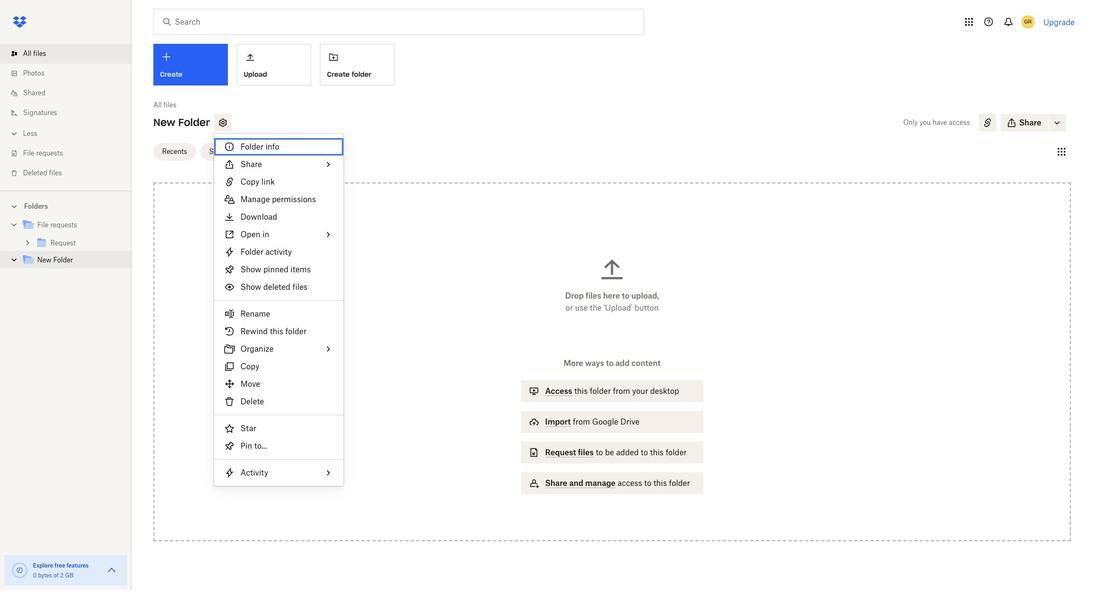 Task type: locate. For each thing, give the bounding box(es) containing it.
features
[[67, 562, 89, 569]]

drive
[[621, 417, 640, 426]]

1 horizontal spatial share
[[545, 478, 568, 488]]

0 horizontal spatial share
[[241, 159, 262, 169]]

folder info menu item
[[214, 138, 344, 156]]

0 vertical spatial share
[[1019, 118, 1042, 127]]

file requests inside list
[[23, 149, 63, 157]]

the
[[590, 303, 602, 312]]

2 copy from the top
[[241, 362, 259, 371]]

0 vertical spatial copy
[[241, 177, 259, 186]]

folder activity menu item
[[214, 243, 344, 261]]

pin to... menu item
[[214, 437, 344, 455]]

all
[[23, 49, 31, 58], [153, 101, 162, 109]]

organize menu item
[[214, 340, 344, 358]]

1 vertical spatial show
[[241, 282, 261, 291]]

file requests down the folders button
[[37, 221, 77, 229]]

share and manage access to this folder
[[545, 478, 690, 488]]

new folder
[[153, 116, 210, 129], [37, 256, 73, 264]]

of
[[54, 572, 59, 579]]

files up 'the'
[[586, 291, 601, 300]]

0 horizontal spatial new
[[37, 256, 52, 264]]

copy up move
[[241, 362, 259, 371]]

1 vertical spatial file requests
[[37, 221, 77, 229]]

all files link up recents
[[153, 100, 177, 111]]

group
[[0, 214, 132, 277]]

file requests up deleted files
[[23, 149, 63, 157]]

show pinned items
[[241, 265, 311, 274]]

organize
[[241, 344, 274, 353]]

requests down the folders button
[[50, 221, 77, 229]]

folder activity
[[241, 247, 292, 256]]

2 vertical spatial share
[[545, 478, 568, 488]]

0
[[33, 572, 37, 579]]

google
[[592, 417, 618, 426]]

file requests link down the folders button
[[22, 218, 123, 233]]

share button
[[1001, 114, 1048, 132]]

folders button
[[0, 198, 132, 214]]

1 horizontal spatial all files
[[153, 101, 177, 109]]

create
[[327, 70, 350, 78]]

all files list item
[[0, 44, 132, 64]]

access right manage
[[618, 478, 642, 488]]

this inside menu item
[[270, 327, 283, 336]]

dropbox image
[[9, 11, 31, 33]]

shared link
[[9, 83, 132, 103]]

2
[[60, 572, 64, 579]]

folder
[[178, 116, 210, 129], [241, 142, 263, 151], [241, 247, 263, 256], [53, 256, 73, 264]]

recents
[[162, 147, 187, 155]]

folder left info
[[241, 142, 263, 151]]

folder info
[[241, 142, 279, 151]]

be
[[605, 448, 614, 457]]

copy left link
[[241, 177, 259, 186]]

0 horizontal spatial file
[[23, 149, 34, 157]]

to
[[622, 291, 630, 300], [606, 358, 614, 368], [596, 448, 603, 457], [641, 448, 648, 457], [644, 478, 652, 488]]

1 vertical spatial requests
[[50, 221, 77, 229]]

this
[[270, 327, 283, 336], [574, 386, 588, 396], [650, 448, 664, 457], [654, 478, 667, 488]]

delete
[[241, 397, 264, 406]]

use
[[575, 303, 588, 312]]

1 horizontal spatial new
[[153, 116, 175, 129]]

folder inside menu item
[[241, 142, 263, 151]]

copy for copy link
[[241, 177, 259, 186]]

0 vertical spatial file requests
[[23, 149, 63, 157]]

from
[[613, 386, 630, 396], [573, 417, 590, 426]]

file requests
[[23, 149, 63, 157], [37, 221, 77, 229]]

1 vertical spatial share
[[241, 159, 262, 169]]

0 vertical spatial all
[[23, 49, 31, 58]]

files inside menu item
[[293, 282, 308, 291]]

from right import at bottom
[[573, 417, 590, 426]]

0 horizontal spatial from
[[573, 417, 590, 426]]

list
[[0, 37, 132, 191]]

create folder
[[327, 70, 372, 78]]

1 copy from the top
[[241, 177, 259, 186]]

folder settings image
[[217, 116, 230, 129]]

0 horizontal spatial all
[[23, 49, 31, 58]]

2 show from the top
[[241, 282, 261, 291]]

to right added
[[641, 448, 648, 457]]

1 vertical spatial all
[[153, 101, 162, 109]]

photos
[[23, 69, 44, 77]]

0 horizontal spatial all files
[[23, 49, 46, 58]]

1 vertical spatial file
[[37, 221, 49, 229]]

to left "add"
[[606, 358, 614, 368]]

create folder button
[[320, 44, 395, 85]]

1 horizontal spatial from
[[613, 386, 630, 396]]

new up recents
[[153, 116, 175, 129]]

quota usage element
[[11, 562, 28, 579]]

folder
[[352, 70, 372, 78], [285, 327, 306, 336], [590, 386, 611, 396], [666, 448, 687, 457], [669, 478, 690, 488]]

to...
[[254, 441, 267, 450]]

0 vertical spatial access
[[949, 118, 970, 127]]

copy
[[241, 177, 259, 186], [241, 362, 259, 371]]

all files up recents
[[153, 101, 177, 109]]

0 vertical spatial show
[[241, 265, 261, 274]]

show
[[241, 265, 261, 274], [241, 282, 261, 291]]

delete menu item
[[214, 393, 344, 410]]

all up recents button
[[153, 101, 162, 109]]

only you have access
[[903, 118, 970, 127]]

manage permissions
[[241, 195, 316, 204]]

have
[[933, 118, 947, 127]]

1 vertical spatial all files link
[[153, 100, 177, 111]]

1 horizontal spatial file
[[37, 221, 49, 229]]

files up recents
[[164, 101, 177, 109]]

'upload'
[[604, 303, 633, 312]]

0 horizontal spatial new folder
[[37, 256, 73, 264]]

files
[[33, 49, 46, 58], [164, 101, 177, 109], [49, 169, 62, 177], [293, 282, 308, 291], [586, 291, 601, 300], [578, 448, 594, 457]]

folder inside menu item
[[285, 327, 306, 336]]

copy inside "menu item"
[[241, 362, 259, 371]]

2 horizontal spatial share
[[1019, 118, 1042, 127]]

upload,
[[631, 291, 659, 300]]

1 horizontal spatial access
[[949, 118, 970, 127]]

1 vertical spatial from
[[573, 417, 590, 426]]

new
[[153, 116, 175, 129], [37, 256, 52, 264]]

1 vertical spatial copy
[[241, 362, 259, 371]]

all files up photos on the top left of the page
[[23, 49, 46, 58]]

file requests link up deleted files
[[9, 144, 132, 163]]

show for show pinned items
[[241, 265, 261, 274]]

1 show from the top
[[241, 265, 261, 274]]

1 vertical spatial file requests link
[[22, 218, 123, 233]]

files left be
[[578, 448, 594, 457]]

access for have
[[949, 118, 970, 127]]

requests up deleted files
[[36, 149, 63, 157]]

open
[[241, 230, 260, 239]]

folder down the open
[[241, 247, 263, 256]]

from left your
[[613, 386, 630, 396]]

request files to be added to this folder
[[545, 448, 687, 457]]

file down the folders
[[37, 221, 49, 229]]

move menu item
[[214, 375, 344, 393]]

file down less
[[23, 149, 34, 157]]

to right here
[[622, 291, 630, 300]]

or
[[566, 303, 573, 312]]

file requests inside group
[[37, 221, 77, 229]]

share menu item
[[214, 156, 344, 173]]

ways
[[585, 358, 604, 368]]

share
[[1019, 118, 1042, 127], [241, 159, 262, 169], [545, 478, 568, 488]]

0 horizontal spatial all files link
[[9, 44, 132, 64]]

folder inside 'menu item'
[[241, 247, 263, 256]]

all up photos on the top left of the page
[[23, 49, 31, 58]]

rewind
[[241, 327, 268, 336]]

1 horizontal spatial new folder
[[153, 116, 210, 129]]

button
[[635, 303, 659, 312]]

copy inside menu item
[[241, 177, 259, 186]]

to left be
[[596, 448, 603, 457]]

items
[[291, 265, 311, 274]]

show left deleted
[[241, 282, 261, 291]]

1 vertical spatial new folder
[[37, 256, 73, 264]]

show deleted files menu item
[[214, 278, 344, 296]]

0 vertical spatial from
[[613, 386, 630, 396]]

manage permissions menu item
[[214, 191, 344, 208]]

file requests link
[[9, 144, 132, 163], [22, 218, 123, 233]]

permissions
[[272, 195, 316, 204]]

file
[[23, 149, 34, 157], [37, 221, 49, 229]]

rename menu item
[[214, 305, 344, 323]]

files inside "drop files here to upload, or use the 'upload' button"
[[586, 291, 601, 300]]

access inside more ways to add content element
[[618, 478, 642, 488]]

add
[[616, 358, 630, 368]]

0 vertical spatial all files
[[23, 49, 46, 58]]

0 horizontal spatial access
[[618, 478, 642, 488]]

files up photos on the top left of the page
[[33, 49, 46, 58]]

0 vertical spatial new folder
[[153, 116, 210, 129]]

pinned
[[263, 265, 289, 274]]

this down rename menu item
[[270, 327, 283, 336]]

signatures
[[23, 108, 57, 117]]

requests
[[36, 149, 63, 157], [50, 221, 77, 229]]

0 vertical spatial requests
[[36, 149, 63, 157]]

1 vertical spatial access
[[618, 478, 642, 488]]

show down folder activity
[[241, 265, 261, 274]]

access
[[545, 386, 572, 396]]

desktop
[[650, 386, 679, 396]]

show for show deleted files
[[241, 282, 261, 291]]

all files link up shared link
[[9, 44, 132, 64]]

access right "have"
[[949, 118, 970, 127]]

files down items on the top left of page
[[293, 282, 308, 291]]

bytes
[[38, 572, 52, 579]]

group containing file requests
[[0, 214, 132, 277]]

open in
[[241, 230, 269, 239]]

new down the folders
[[37, 256, 52, 264]]

this right added
[[650, 448, 664, 457]]

star
[[241, 424, 256, 433]]

more
[[564, 358, 583, 368]]



Task type: describe. For each thing, give the bounding box(es) containing it.
shared
[[23, 89, 45, 97]]

0 vertical spatial file
[[23, 149, 34, 157]]

manage
[[241, 195, 270, 204]]

copy for copy
[[241, 362, 259, 371]]

star menu item
[[214, 420, 344, 437]]

manage
[[585, 478, 616, 488]]

deleted files link
[[9, 163, 132, 183]]

this down request files to be added to this folder
[[654, 478, 667, 488]]

upgrade link
[[1044, 17, 1075, 27]]

deleted
[[263, 282, 290, 291]]

download
[[241, 212, 277, 221]]

your
[[632, 386, 648, 396]]

starred
[[209, 147, 233, 155]]

import from google drive
[[545, 417, 640, 426]]

all inside all files list item
[[23, 49, 31, 58]]

upgrade
[[1044, 17, 1075, 27]]

folders
[[24, 202, 48, 210]]

share inside more ways to add content element
[[545, 478, 568, 488]]

drop files here to upload, or use the 'upload' button
[[565, 291, 659, 312]]

added
[[616, 448, 639, 457]]

import
[[545, 417, 571, 426]]

1 horizontal spatial all
[[153, 101, 162, 109]]

activity
[[266, 247, 292, 256]]

all files inside list item
[[23, 49, 46, 58]]

activity menu item
[[214, 464, 344, 482]]

info
[[266, 142, 279, 151]]

less image
[[9, 128, 20, 139]]

only
[[903, 118, 918, 127]]

files inside list item
[[33, 49, 46, 58]]

rewind this folder menu item
[[214, 323, 344, 340]]

show pinned items menu item
[[214, 261, 344, 278]]

to inside "drop files here to upload, or use the 'upload' button"
[[622, 291, 630, 300]]

share inside menu item
[[241, 159, 262, 169]]

1 horizontal spatial all files link
[[153, 100, 177, 111]]

to down request files to be added to this folder
[[644, 478, 652, 488]]

gb
[[65, 572, 74, 579]]

deleted
[[23, 169, 47, 177]]

content
[[632, 358, 661, 368]]

and
[[569, 478, 583, 488]]

share inside button
[[1019, 118, 1042, 127]]

explore free features 0 bytes of 2 gb
[[33, 562, 89, 579]]

folder inside button
[[352, 70, 372, 78]]

more ways to add content
[[564, 358, 661, 368]]

signatures link
[[9, 103, 132, 123]]

0 vertical spatial new
[[153, 116, 175, 129]]

link
[[262, 177, 275, 186]]

this right access at the bottom of the page
[[574, 386, 588, 396]]

requests inside group
[[50, 221, 77, 229]]

here
[[603, 291, 620, 300]]

download menu item
[[214, 208, 344, 226]]

rewind this folder
[[241, 327, 306, 336]]

you
[[920, 118, 931, 127]]

1 vertical spatial all files
[[153, 101, 177, 109]]

pin to...
[[241, 441, 267, 450]]

photos link
[[9, 64, 132, 83]]

folder down the folders button
[[53, 256, 73, 264]]

files right deleted
[[49, 169, 62, 177]]

files inside more ways to add content element
[[578, 448, 594, 457]]

deleted files
[[23, 169, 62, 177]]

1 vertical spatial new
[[37, 256, 52, 264]]

requests inside list
[[36, 149, 63, 157]]

access this folder from your desktop
[[545, 386, 679, 396]]

free
[[55, 562, 65, 569]]

copy link menu item
[[214, 173, 344, 191]]

copy link
[[241, 177, 275, 186]]

recents button
[[153, 143, 196, 160]]

pin
[[241, 441, 252, 450]]

show deleted files
[[241, 282, 308, 291]]

activity
[[241, 468, 268, 477]]

drop
[[565, 291, 584, 300]]

folder left 'folder settings' icon
[[178, 116, 210, 129]]

less
[[23, 129, 37, 138]]

request
[[545, 448, 576, 457]]

in
[[263, 230, 269, 239]]

copy menu item
[[214, 358, 344, 375]]

0 vertical spatial all files link
[[9, 44, 132, 64]]

new folder inside new folder link
[[37, 256, 73, 264]]

open in menu item
[[214, 226, 344, 243]]

access for manage
[[618, 478, 642, 488]]

starred button
[[200, 143, 242, 160]]

new folder link
[[22, 253, 123, 268]]

more ways to add content element
[[519, 357, 706, 505]]

explore
[[33, 562, 53, 569]]

move
[[241, 379, 260, 388]]

rename
[[241, 309, 270, 318]]

list containing all files
[[0, 37, 132, 191]]

0 vertical spatial file requests link
[[9, 144, 132, 163]]



Task type: vqa. For each thing, say whether or not it's contained in the screenshot.
'was'
no



